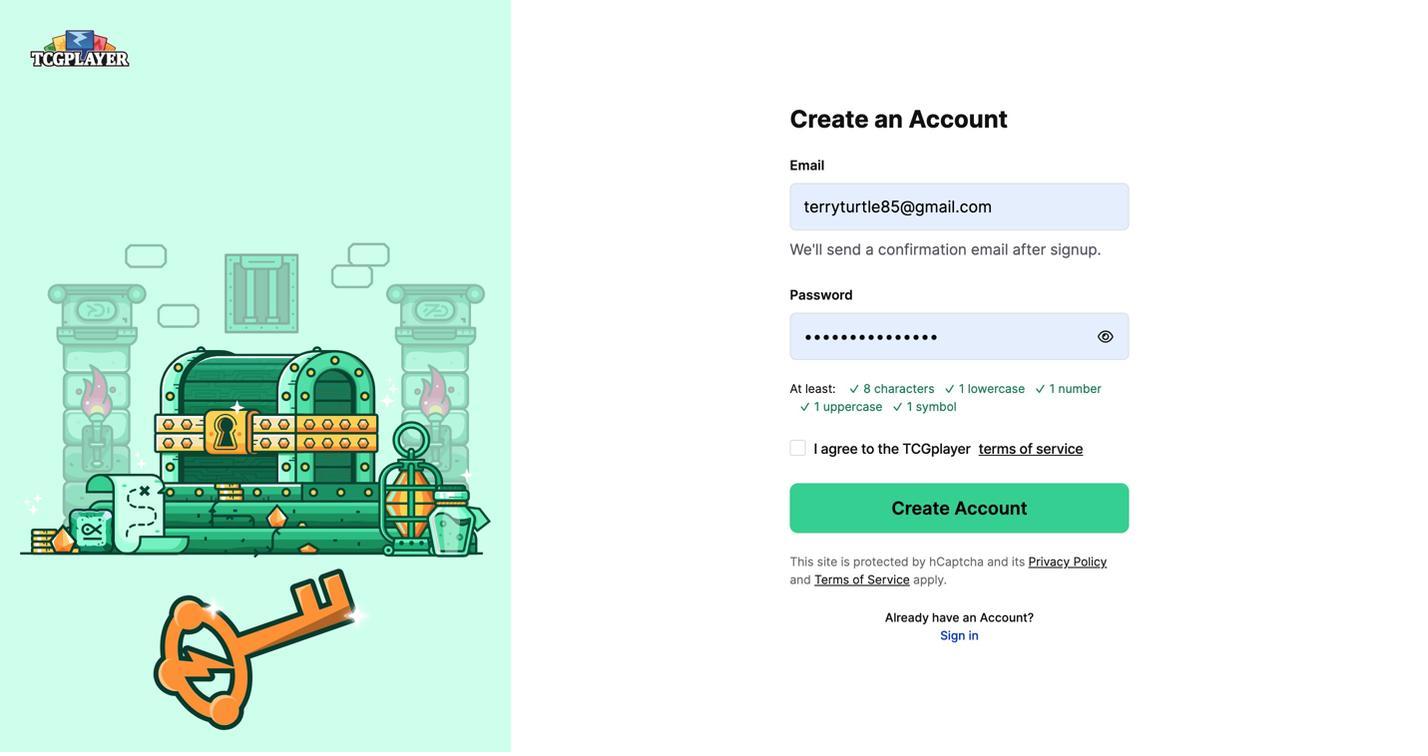 Task type: vqa. For each thing, say whether or not it's contained in the screenshot.
terms
yes



Task type: locate. For each thing, give the bounding box(es) containing it.
symbol
[[916, 400, 957, 414]]

create account button
[[790, 484, 1129, 534]]

by
[[912, 555, 926, 570]]

0 horizontal spatial an
[[875, 104, 903, 134]]

0 vertical spatial an
[[875, 104, 903, 134]]

account?
[[980, 611, 1034, 625]]

create account
[[892, 498, 1028, 520]]

1 vertical spatial account
[[955, 498, 1028, 520]]

tcgplayer.com image
[[30, 30, 130, 67]]

1 horizontal spatial an
[[963, 611, 977, 625]]

service
[[1036, 441, 1083, 458]]

uppercase
[[823, 400, 883, 414]]

is
[[841, 555, 850, 570]]

1 left number
[[1050, 382, 1055, 396]]

least:
[[805, 382, 836, 396]]

a
[[866, 241, 874, 258]]

1 horizontal spatial create
[[892, 498, 950, 520]]

this site is protected by hcaptcha and its privacy policy and terms of service apply.
[[790, 555, 1107, 587]]

i agree to the tcgplayer
[[814, 441, 971, 458]]

0 horizontal spatial of
[[853, 573, 864, 587]]

1 horizontal spatial and
[[987, 555, 1009, 570]]

create up email
[[790, 104, 869, 134]]

of
[[1020, 441, 1033, 458], [853, 573, 864, 587]]

sign in link
[[940, 629, 979, 643]]

tcgplayer
[[903, 441, 971, 458]]

create up the by
[[892, 498, 950, 520]]

1 horizontal spatial of
[[1020, 441, 1033, 458]]

0 horizontal spatial create
[[790, 104, 869, 134]]

0 vertical spatial account
[[909, 104, 1008, 134]]

terms of service link
[[979, 440, 1083, 458]]

an
[[875, 104, 903, 134], [963, 611, 977, 625]]

already
[[885, 611, 929, 625]]

0 vertical spatial and
[[987, 555, 1009, 570]]

1
[[959, 382, 965, 396], [1050, 382, 1055, 396], [814, 400, 820, 414], [907, 400, 913, 414]]

0 vertical spatial of
[[1020, 441, 1033, 458]]

email
[[790, 157, 825, 173]]

1 vertical spatial an
[[963, 611, 977, 625]]

terms of service
[[979, 441, 1083, 458]]

1 for lowercase
[[959, 382, 965, 396]]

account
[[909, 104, 1008, 134], [955, 498, 1028, 520]]

after
[[1013, 241, 1046, 258]]

1 number 1 uppercase
[[814, 382, 1102, 414]]

agree
[[821, 441, 858, 458]]

privacy
[[1029, 555, 1070, 570]]

1 vertical spatial and
[[790, 573, 811, 587]]

signup.
[[1050, 241, 1102, 258]]

and
[[987, 555, 1009, 570], [790, 573, 811, 587]]

number
[[1059, 382, 1102, 396]]

0 vertical spatial create
[[790, 104, 869, 134]]

i
[[814, 441, 818, 458]]

account up email email field
[[909, 104, 1008, 134]]

confirmation
[[878, 241, 967, 258]]

terms
[[815, 573, 849, 587]]

1 vertical spatial create
[[892, 498, 950, 520]]

hcaptcha
[[929, 555, 984, 570]]

lowercase
[[968, 382, 1025, 396]]

we'll
[[790, 241, 823, 258]]

its
[[1012, 555, 1025, 570]]

site
[[817, 555, 838, 570]]

1 left "lowercase"
[[959, 382, 965, 396]]

1 vertical spatial of
[[853, 573, 864, 587]]

1 down characters
[[907, 400, 913, 414]]

and down this
[[790, 573, 811, 587]]

8
[[864, 382, 871, 396]]

email
[[971, 241, 1009, 258]]

create
[[790, 104, 869, 134], [892, 498, 950, 520]]

account down terms
[[955, 498, 1028, 520]]

send
[[827, 241, 861, 258]]

1 down at least:
[[814, 400, 820, 414]]

1 for number
[[1050, 382, 1055, 396]]

create inside button
[[892, 498, 950, 520]]

and left 'its'
[[987, 555, 1009, 570]]

an inside already have an account? sign in
[[963, 611, 977, 625]]

in
[[969, 629, 979, 643]]



Task type: describe. For each thing, give the bounding box(es) containing it.
apply.
[[914, 573, 947, 587]]

at least:
[[790, 382, 839, 396]]

sign
[[940, 629, 966, 643]]

create for create account
[[892, 498, 950, 520]]

protected
[[853, 555, 909, 570]]

terms
[[979, 441, 1016, 458]]

terms of service link
[[815, 573, 910, 587]]

Email email field
[[790, 183, 1129, 231]]

1 lowercase
[[959, 382, 1025, 396]]

create an account
[[790, 104, 1008, 134]]

password
[[790, 287, 853, 303]]

at
[[790, 382, 802, 396]]

create for create an account
[[790, 104, 869, 134]]

1 for symbol
[[907, 400, 913, 414]]

account inside button
[[955, 498, 1028, 520]]

privacy policy link
[[1029, 555, 1107, 570]]

hide your password button image
[[1098, 330, 1115, 344]]

8 characters
[[864, 382, 935, 396]]

the
[[878, 441, 899, 458]]

already have an account? sign in
[[885, 611, 1034, 643]]

to
[[861, 441, 874, 458]]

0 horizontal spatial and
[[790, 573, 811, 587]]

1 symbol
[[907, 400, 957, 414]]

we'll send a confirmation email after signup.
[[790, 241, 1102, 258]]

this
[[790, 555, 814, 570]]

of inside this site is protected by hcaptcha and its privacy policy and terms of service apply.
[[853, 573, 864, 587]]

have
[[932, 611, 960, 625]]

service
[[868, 573, 910, 587]]

policy
[[1074, 555, 1107, 570]]

Password password field
[[790, 313, 1129, 360]]

characters
[[874, 382, 935, 396]]



